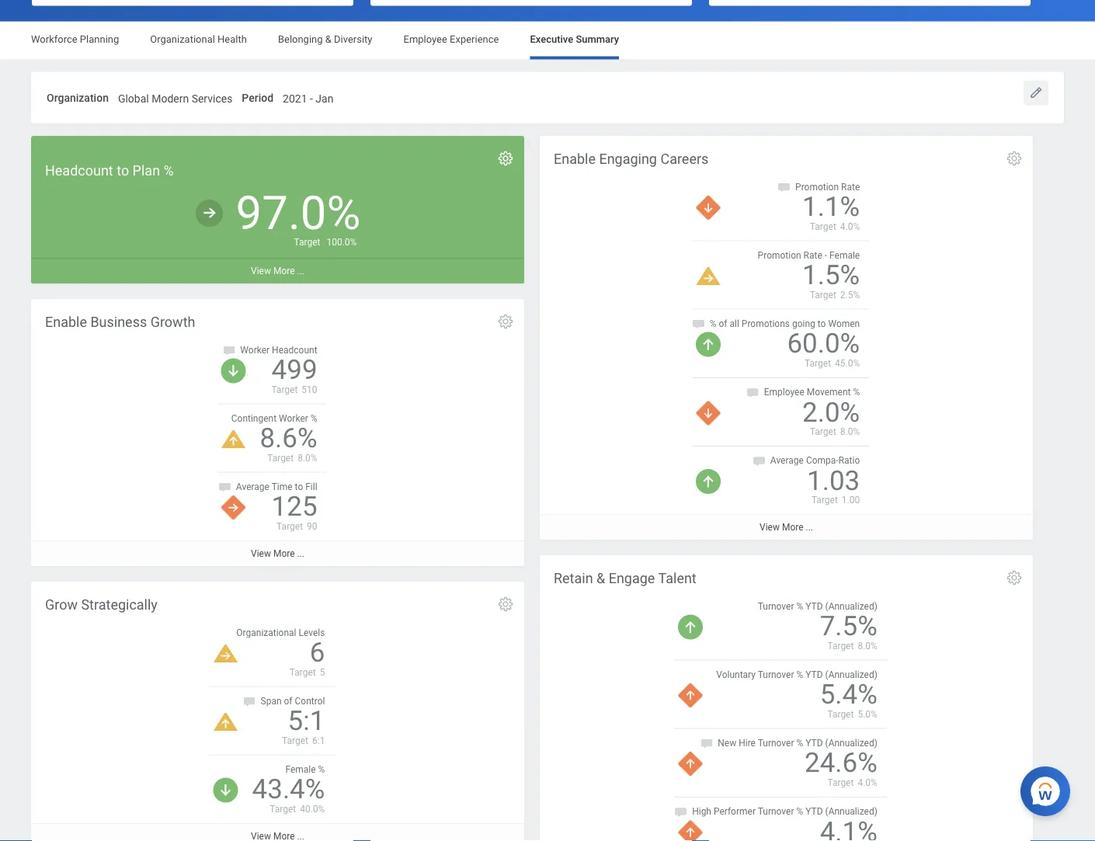 Task type: describe. For each thing, give the bounding box(es) containing it.
belonging
[[278, 34, 323, 45]]

4.0% for 1.1%
[[840, 221, 860, 232]]

time
[[272, 482, 293, 493]]

8.0% for 2.0%
[[840, 427, 860, 438]]

2 turnover from the top
[[758, 670, 794, 680]]

- inside text box
[[310, 92, 313, 105]]

7.5% target 8.0%
[[820, 610, 878, 652]]

span of control
[[261, 696, 325, 707]]

1.5% target 2.5%
[[802, 259, 860, 301]]

organizational levels
[[236, 627, 325, 638]]

promotions
[[742, 319, 790, 329]]

5
[[320, 667, 325, 678]]

neutral warning image for 1.5%
[[696, 267, 721, 286]]

up warning image inside enable business growth element
[[221, 430, 246, 449]]

view more ... for 60.0%
[[760, 522, 813, 533]]

1 vertical spatial worker
[[279, 413, 308, 424]]

% right movement
[[853, 387, 860, 398]]

target for 499
[[271, 384, 298, 395]]

period element
[[283, 82, 334, 111]]

24.6%
[[805, 747, 878, 779]]

ratio
[[839, 456, 860, 466]]

target for 24.6%
[[828, 778, 854, 789]]

retain & engage talent element
[[540, 556, 1033, 841]]

45.0%
[[835, 358, 860, 369]]

43.4%
[[252, 774, 325, 806]]

up good image
[[696, 333, 721, 357]]

women
[[828, 319, 860, 329]]

experience
[[450, 34, 499, 45]]

1 (annualized) from the top
[[825, 601, 878, 612]]

enable engaging careers element
[[540, 136, 1033, 540]]

24.6% target 4.0%
[[805, 747, 878, 789]]

6
[[310, 637, 325, 669]]

enable engaging careers
[[554, 152, 709, 168]]

view more ... link for 60.0%
[[540, 515, 1033, 540]]

enable for 1.1%
[[554, 152, 596, 168]]

1 vertical spatial up good image
[[678, 615, 703, 640]]

% left the 7.5%
[[797, 601, 803, 612]]

7.5%
[[820, 610, 878, 642]]

period
[[242, 92, 273, 104]]

employee for employee experience
[[404, 34, 447, 45]]

40.0%
[[300, 804, 325, 815]]

neutral good image
[[195, 199, 224, 228]]

510
[[302, 384, 317, 395]]

voluntary turnover % ytd (annualized)
[[716, 670, 878, 680]]

2021
[[283, 92, 307, 105]]

promotion for promotion rate - female
[[758, 250, 801, 261]]

down bad image
[[696, 401, 721, 426]]

0 vertical spatial up good image
[[696, 470, 721, 494]]

0 horizontal spatial to
[[117, 163, 129, 180]]

0 vertical spatial ...
[[297, 266, 304, 277]]

executive summary
[[530, 34, 619, 45]]

executive
[[530, 34, 573, 45]]

2 ytd from the top
[[806, 670, 823, 680]]

5.4%
[[820, 679, 878, 711]]

2021 - jan
[[283, 92, 334, 105]]

target for 1.5%
[[810, 290, 836, 301]]

8.0% for 8.6%
[[298, 453, 317, 464]]

female %
[[285, 764, 325, 775]]

organization element
[[118, 82, 233, 111]]

target for 97.0%
[[294, 237, 320, 248]]

high performer turnover % ytd (annualized)
[[692, 806, 878, 817]]

up warning image inside grow strategically element
[[213, 713, 238, 732]]

- inside 'enable engaging careers' element
[[825, 250, 827, 261]]

grow strategically element
[[31, 582, 524, 841]]

compa-
[[806, 456, 839, 466]]

% right plan
[[164, 163, 174, 180]]

voluntary
[[716, 670, 756, 680]]

43.4% target 40.0%
[[252, 774, 325, 815]]

8.6%
[[260, 423, 317, 454]]

rate for promotion rate - female
[[804, 250, 822, 261]]

0 vertical spatial view
[[251, 266, 271, 277]]

499
[[272, 354, 317, 386]]

configure grow strategically image
[[497, 596, 514, 613]]

headcount to plan %
[[45, 163, 174, 180]]

summary
[[576, 34, 619, 45]]

belonging & diversity
[[278, 34, 372, 45]]

worker headcount
[[240, 345, 317, 356]]

enable for 499
[[45, 315, 87, 331]]

% inside grow strategically element
[[318, 764, 325, 775]]

new
[[718, 738, 737, 749]]

1.03 target 1.00
[[807, 465, 860, 506]]

1 turnover from the top
[[758, 601, 794, 612]]

grow strategically
[[45, 597, 158, 614]]

6:1
[[312, 736, 325, 746]]

business
[[90, 315, 147, 331]]

2.0% target 8.0%
[[802, 396, 860, 438]]

1 up bad image from the top
[[678, 684, 703, 708]]

0 vertical spatial view more ...
[[251, 266, 304, 277]]

% of all promotions going to women
[[710, 319, 860, 329]]

view more ... link for 125
[[31, 541, 524, 567]]

promotion for promotion rate
[[795, 182, 839, 192]]

target for 8.6%
[[267, 453, 294, 464]]

turnover inside button
[[758, 806, 794, 817]]

retain & engage talent
[[554, 571, 697, 587]]

1.1%
[[802, 191, 860, 223]]

to inside enable business growth element
[[295, 482, 303, 493]]

down bad image
[[696, 196, 721, 220]]

125 target 90
[[272, 491, 317, 532]]

2 up bad image from the top
[[678, 752, 703, 777]]

0 horizontal spatial headcount
[[45, 163, 113, 180]]

hire
[[739, 738, 756, 749]]

new hire turnover % ytd (annualized)
[[718, 738, 878, 749]]

rate for promotion rate
[[841, 182, 860, 192]]

97.0%
[[236, 186, 361, 241]]

2.0%
[[802, 396, 860, 428]]

of for 5:1
[[284, 696, 292, 707]]

... for 60.0%
[[806, 522, 813, 533]]

60.0%
[[787, 328, 860, 360]]

levels
[[299, 627, 325, 638]]

view more ... for 125
[[251, 549, 304, 559]]

3 ytd from the top
[[806, 738, 823, 749]]

services
[[192, 92, 233, 105]]

0 vertical spatial more
[[273, 266, 295, 277]]

target for 1.03
[[812, 495, 838, 506]]

performer
[[714, 806, 756, 817]]

control
[[295, 696, 325, 707]]

target for 1.1%
[[810, 221, 836, 232]]

& for belonging
[[325, 34, 332, 45]]

retain
[[554, 571, 593, 587]]

% inside enable business growth element
[[311, 413, 317, 424]]

1.5%
[[802, 259, 860, 291]]

planning
[[80, 34, 119, 45]]

8.6% target 8.0%
[[260, 423, 317, 464]]

plan
[[133, 163, 160, 180]]

up bad image
[[678, 820, 703, 841]]

talent
[[658, 571, 697, 587]]



Task type: locate. For each thing, give the bounding box(es) containing it.
view more ... link
[[31, 258, 524, 284], [540, 515, 1033, 540], [31, 541, 524, 567]]

target
[[810, 221, 836, 232], [294, 237, 320, 248], [810, 290, 836, 301], [805, 358, 831, 369], [271, 384, 298, 395], [810, 427, 836, 438], [267, 453, 294, 464], [812, 495, 838, 506], [277, 521, 303, 532], [828, 641, 854, 652], [289, 667, 316, 678], [828, 709, 854, 720], [282, 736, 308, 746], [828, 778, 854, 789], [270, 804, 296, 815]]

female
[[830, 250, 860, 261], [285, 764, 316, 775]]

target for 5.4%
[[828, 709, 854, 720]]

enable left business on the left of page
[[45, 315, 87, 331]]

employee for employee movement %
[[764, 387, 805, 398]]

5.4% target 5.0%
[[820, 679, 878, 720]]

1 vertical spatial up bad image
[[678, 752, 703, 777]]

% left 5.4%
[[797, 670, 803, 680]]

ytd
[[806, 601, 823, 612], [806, 670, 823, 680], [806, 738, 823, 749], [806, 806, 823, 817]]

view more ... inside 'enable engaging careers' element
[[760, 522, 813, 533]]

target for 2.0%
[[810, 427, 836, 438]]

more for 125
[[273, 549, 295, 559]]

span
[[261, 696, 282, 707]]

1 vertical spatial -
[[825, 250, 827, 261]]

Global Modern Services text field
[[118, 83, 233, 110]]

(annualized) inside button
[[825, 806, 878, 817]]

modern
[[152, 92, 189, 105]]

1.03
[[807, 465, 860, 497]]

1 vertical spatial average
[[236, 482, 269, 493]]

2 horizontal spatial to
[[818, 319, 826, 329]]

view more ... down the 97.0% target 100.0%
[[251, 266, 304, 277]]

% down 510
[[311, 413, 317, 424]]

1 vertical spatial view more ... link
[[540, 515, 1033, 540]]

... inside enable business growth element
[[297, 549, 304, 559]]

8.0% for 7.5%
[[858, 641, 878, 652]]

2 vertical spatial 8.0%
[[858, 641, 878, 652]]

2021 - Jan text field
[[283, 83, 334, 110]]

view
[[251, 266, 271, 277], [760, 522, 780, 533], [251, 549, 271, 559]]

1 vertical spatial ...
[[806, 522, 813, 533]]

0 vertical spatial 8.0%
[[840, 427, 860, 438]]

workforce
[[31, 34, 77, 45]]

1 vertical spatial &
[[597, 571, 605, 587]]

1 vertical spatial enable
[[45, 315, 87, 331]]

4.0% for 24.6%
[[858, 778, 878, 789]]

promotion
[[795, 182, 839, 192], [758, 250, 801, 261]]

organizational for organizational levels
[[236, 627, 296, 638]]

125
[[272, 491, 317, 523]]

more down the 97.0% target 100.0%
[[273, 266, 295, 277]]

organizational
[[150, 34, 215, 45], [236, 627, 296, 638]]

target up time
[[267, 453, 294, 464]]

turnover % ytd (annualized)
[[758, 601, 878, 612]]

... down the 125 target 90
[[297, 549, 304, 559]]

configure enable engaging careers image
[[1006, 150, 1023, 168]]

view more ... inside enable business growth element
[[251, 549, 304, 559]]

& right "retain"
[[597, 571, 605, 587]]

employee
[[404, 34, 447, 45], [764, 387, 805, 398]]

target left 5.0% on the right
[[828, 709, 854, 720]]

499 target 510
[[271, 354, 317, 395]]

health
[[218, 34, 247, 45]]

8.0% up ratio
[[840, 427, 860, 438]]

average inside 'enable engaging careers' element
[[770, 456, 804, 466]]

2.5%
[[840, 290, 860, 301]]

(annualized)
[[825, 601, 878, 612], [825, 670, 878, 680], [825, 738, 878, 749], [825, 806, 878, 817]]

target up compa-
[[810, 427, 836, 438]]

0 vertical spatial up warning image
[[221, 430, 246, 449]]

1 horizontal spatial worker
[[279, 413, 308, 424]]

1 horizontal spatial organizational
[[236, 627, 296, 638]]

1 vertical spatial of
[[284, 696, 292, 707]]

tab list containing workforce planning
[[16, 23, 1080, 60]]

target up promotion rate - female
[[810, 221, 836, 232]]

3 (annualized) from the top
[[825, 738, 878, 749]]

view more ... down the 125 target 90
[[251, 549, 304, 559]]

ytd down the 24.6% target 4.0% on the right of page
[[806, 806, 823, 817]]

employee experience
[[404, 34, 499, 45]]

3 turnover from the top
[[758, 738, 794, 749]]

0 vertical spatial promotion
[[795, 182, 839, 192]]

2 vertical spatial ...
[[297, 549, 304, 559]]

target down new hire turnover % ytd (annualized)
[[828, 778, 854, 789]]

target inside "43.4% target 40.0%"
[[270, 804, 296, 815]]

1 vertical spatial more
[[782, 522, 804, 533]]

careers
[[661, 152, 709, 168]]

organizational inside grow strategically element
[[236, 627, 296, 638]]

more inside 'enable engaging careers' element
[[782, 522, 804, 533]]

target for 60.0%
[[805, 358, 831, 369]]

of right the span
[[284, 696, 292, 707]]

1 horizontal spatial &
[[597, 571, 605, 587]]

view for 125
[[251, 549, 271, 559]]

up warning image
[[221, 430, 246, 449], [213, 713, 238, 732]]

organization
[[47, 92, 109, 104]]

1 vertical spatial to
[[818, 319, 826, 329]]

jan
[[316, 92, 334, 105]]

view inside enable business growth element
[[251, 549, 271, 559]]

enable business growth element
[[31, 300, 524, 567]]

target for 6
[[289, 667, 316, 678]]

1 horizontal spatial average
[[770, 456, 804, 466]]

turnover up the voluntary turnover % ytd (annualized)
[[758, 601, 794, 612]]

employee inside 'enable engaging careers' element
[[764, 387, 805, 398]]

1 horizontal spatial -
[[825, 250, 827, 261]]

target left 90
[[277, 521, 303, 532]]

1.00
[[842, 495, 860, 506]]

contingent worker %
[[231, 413, 317, 424]]

4 turnover from the top
[[758, 806, 794, 817]]

4 ytd from the top
[[806, 806, 823, 817]]

0 vertical spatial -
[[310, 92, 313, 105]]

more down 'average compa-ratio'
[[782, 522, 804, 533]]

0 horizontal spatial employee
[[404, 34, 447, 45]]

0 vertical spatial worker
[[240, 345, 270, 356]]

to inside 'enable engaging careers' element
[[818, 319, 826, 329]]

target inside 8.6% target 8.0%
[[267, 453, 294, 464]]

of
[[719, 319, 727, 329], [284, 696, 292, 707]]

turnover right hire
[[758, 738, 794, 749]]

target up the "employee movement %"
[[805, 358, 831, 369]]

to
[[117, 163, 129, 180], [818, 319, 826, 329], [295, 482, 303, 493]]

1 horizontal spatial headcount
[[272, 345, 317, 356]]

up bad image
[[678, 684, 703, 708], [678, 752, 703, 777]]

average
[[770, 456, 804, 466], [236, 482, 269, 493]]

ytd down 5.4% target 5.0%
[[806, 738, 823, 749]]

enable
[[554, 152, 596, 168], [45, 315, 87, 331]]

& for retain
[[597, 571, 605, 587]]

target for 7.5%
[[828, 641, 854, 652]]

high performer turnover % ytd (annualized) button
[[674, 798, 899, 841]]

&
[[325, 34, 332, 45], [597, 571, 605, 587]]

0 horizontal spatial &
[[325, 34, 332, 45]]

% left the all
[[710, 319, 717, 329]]

view more ... link down 1.03 target 1.00
[[540, 515, 1033, 540]]

enable left engaging
[[554, 152, 596, 168]]

employee left movement
[[764, 387, 805, 398]]

0 vertical spatial average
[[770, 456, 804, 466]]

90
[[307, 521, 317, 532]]

1 vertical spatial view
[[760, 522, 780, 533]]

0 horizontal spatial of
[[284, 696, 292, 707]]

female inside grow strategically element
[[285, 764, 316, 775]]

target left 100.0%
[[294, 237, 320, 248]]

% left 24.6%
[[797, 738, 803, 749]]

down good image
[[221, 359, 246, 384], [213, 778, 238, 803]]

worker left the 499
[[240, 345, 270, 356]]

headcount left plan
[[45, 163, 113, 180]]

target left 40.0% on the left
[[270, 804, 296, 815]]

1 vertical spatial rate
[[804, 250, 822, 261]]

-
[[310, 92, 313, 105], [825, 250, 827, 261]]

0 horizontal spatial neutral warning image
[[213, 645, 238, 663]]

... down the 97.0% target 100.0%
[[297, 266, 304, 277]]

0 vertical spatial &
[[325, 34, 332, 45]]

headcount up 510
[[272, 345, 317, 356]]

% right performer in the right bottom of the page
[[797, 806, 803, 817]]

1 horizontal spatial rate
[[841, 182, 860, 192]]

ytd up the voluntary turnover % ytd (annualized)
[[806, 601, 823, 612]]

0 vertical spatial to
[[117, 163, 129, 180]]

... down 1.03 target 1.00
[[806, 522, 813, 533]]

0 vertical spatial organizational
[[150, 34, 215, 45]]

configure retain & engage talent image
[[1006, 570, 1023, 587]]

target inside 1.03 target 1.00
[[812, 495, 838, 506]]

1 horizontal spatial enable
[[554, 152, 596, 168]]

4.0% inside '1.1% target 4.0%'
[[840, 221, 860, 232]]

target for 5:1
[[282, 736, 308, 746]]

up good image
[[696, 470, 721, 494], [678, 615, 703, 640]]

view more ... link down the 97.0% target 100.0%
[[31, 258, 524, 284]]

more down the 125 target 90
[[273, 549, 295, 559]]

... for 125
[[297, 549, 304, 559]]

%
[[164, 163, 174, 180], [710, 319, 717, 329], [853, 387, 860, 398], [311, 413, 317, 424], [797, 601, 803, 612], [797, 670, 803, 680], [797, 738, 803, 749], [318, 764, 325, 775], [797, 806, 803, 817]]

tab list
[[16, 23, 1080, 60]]

1 vertical spatial organizational
[[236, 627, 296, 638]]

8.0% inside 7.5% target 8.0%
[[858, 641, 878, 652]]

headcount inside enable business growth element
[[272, 345, 317, 356]]

0 vertical spatial view more ... link
[[31, 258, 524, 284]]

target inside 1.5% target 2.5%
[[810, 290, 836, 301]]

average left compa-
[[770, 456, 804, 466]]

2 vertical spatial more
[[273, 549, 295, 559]]

1 vertical spatial employee
[[764, 387, 805, 398]]

0 vertical spatial of
[[719, 319, 727, 329]]

promotion rate - female
[[758, 250, 860, 261]]

target down 'turnover % ytd (annualized)'
[[828, 641, 854, 652]]

view more ... link down 90
[[31, 541, 524, 567]]

all
[[730, 319, 739, 329]]

6 target 5
[[289, 637, 325, 678]]

4 (annualized) from the top
[[825, 806, 878, 817]]

1 vertical spatial female
[[285, 764, 316, 775]]

2 vertical spatial to
[[295, 482, 303, 493]]

target inside the 5:1 target 6:1
[[282, 736, 308, 746]]

going
[[792, 319, 815, 329]]

0 vertical spatial employee
[[404, 34, 447, 45]]

target left 510
[[271, 384, 298, 395]]

1 vertical spatial 8.0%
[[298, 453, 317, 464]]

2 (annualized) from the top
[[825, 670, 878, 680]]

target for 43.4%
[[270, 804, 296, 815]]

global modern services
[[118, 92, 233, 105]]

0 horizontal spatial enable
[[45, 315, 87, 331]]

8.0%
[[840, 427, 860, 438], [298, 453, 317, 464], [858, 641, 878, 652]]

engage
[[609, 571, 655, 587]]

8.0% up fill
[[298, 453, 317, 464]]

down good image down the 'worker headcount'
[[221, 359, 246, 384]]

growth
[[150, 315, 195, 331]]

target inside 2.0% target 8.0%
[[810, 427, 836, 438]]

1 vertical spatial down good image
[[213, 778, 238, 803]]

to left fill
[[295, 482, 303, 493]]

configure enable business growth image
[[497, 314, 514, 331]]

... inside 'enable engaging careers' element
[[806, 522, 813, 533]]

target left 1.00
[[812, 495, 838, 506]]

0 vertical spatial rate
[[841, 182, 860, 192]]

headcount
[[45, 163, 113, 180], [272, 345, 317, 356]]

average time to fill
[[236, 482, 317, 493]]

& left 'diversity'
[[325, 34, 332, 45]]

4.0% down promotion rate
[[840, 221, 860, 232]]

average for 1.03
[[770, 456, 804, 466]]

of inside grow strategically element
[[284, 696, 292, 707]]

of left the all
[[719, 319, 727, 329]]

ytd inside high performer turnover % ytd (annualized) button
[[806, 806, 823, 817]]

neutral warning image up up good image
[[696, 267, 721, 286]]

0 horizontal spatial -
[[310, 92, 313, 105]]

average compa-ratio
[[770, 456, 860, 466]]

target inside the 24.6% target 4.0%
[[828, 778, 854, 789]]

more inside enable business growth element
[[273, 549, 295, 559]]

0 vertical spatial female
[[830, 250, 860, 261]]

organizational left health
[[150, 34, 215, 45]]

view more ... down 1.03 target 1.00
[[760, 522, 813, 533]]

target left 5
[[289, 667, 316, 678]]

1 vertical spatial 4.0%
[[858, 778, 878, 789]]

1 horizontal spatial female
[[830, 250, 860, 261]]

60.0% target 45.0%
[[787, 328, 860, 369]]

down good image left 43.4%
[[213, 778, 238, 803]]

female up 2.5%
[[830, 250, 860, 261]]

target inside 7.5% target 8.0%
[[828, 641, 854, 652]]

0 vertical spatial headcount
[[45, 163, 113, 180]]

promotion up promotion rate - female
[[795, 182, 839, 192]]

1 horizontal spatial to
[[295, 482, 303, 493]]

employee left "experience" on the top of page
[[404, 34, 447, 45]]

4.0% inside the 24.6% target 4.0%
[[858, 778, 878, 789]]

organizational left levels
[[236, 627, 296, 638]]

average up neutral bad "icon"
[[236, 482, 269, 493]]

target inside the 125 target 90
[[277, 521, 303, 532]]

strategically
[[81, 597, 158, 614]]

1 horizontal spatial of
[[719, 319, 727, 329]]

1.1% target 4.0%
[[802, 191, 860, 232]]

neutral warning image down organizational levels
[[213, 645, 238, 663]]

1 horizontal spatial employee
[[764, 387, 805, 398]]

2 vertical spatial view more ...
[[251, 549, 304, 559]]

0 horizontal spatial average
[[236, 482, 269, 493]]

neutral bad image
[[221, 496, 246, 521]]

1 ytd from the top
[[806, 601, 823, 612]]

5:1
[[288, 705, 325, 737]]

neutral warning image
[[696, 267, 721, 286], [213, 645, 238, 663]]

configure image
[[497, 150, 514, 168]]

8.0% up 5.4%
[[858, 641, 878, 652]]

up good image down talent at the right of page
[[678, 615, 703, 640]]

0 horizontal spatial rate
[[804, 250, 822, 261]]

target left 2.5%
[[810, 290, 836, 301]]

2 vertical spatial view more ... link
[[31, 541, 524, 567]]

edit image
[[1028, 85, 1044, 101]]

0 vertical spatial 4.0%
[[840, 221, 860, 232]]

0 vertical spatial enable
[[554, 152, 596, 168]]

4.0% down 5.0% on the right
[[858, 778, 878, 789]]

1 horizontal spatial neutral warning image
[[696, 267, 721, 286]]

4.0%
[[840, 221, 860, 232], [858, 778, 878, 789]]

promotion rate
[[795, 182, 860, 192]]

up good image down down bad icon
[[696, 470, 721, 494]]

1 vertical spatial up warning image
[[213, 713, 238, 732]]

0 vertical spatial down good image
[[221, 359, 246, 384]]

target left 6:1
[[282, 736, 308, 746]]

target inside 499 target 510
[[271, 384, 298, 395]]

movement
[[807, 387, 851, 398]]

contingent
[[231, 413, 277, 424]]

view inside 'enable engaging careers' element
[[760, 522, 780, 533]]

organizational for organizational health
[[150, 34, 215, 45]]

target for 125
[[277, 521, 303, 532]]

8.0% inside 8.6% target 8.0%
[[298, 453, 317, 464]]

0 vertical spatial neutral warning image
[[696, 267, 721, 286]]

turnover right performer in the right bottom of the page
[[758, 806, 794, 817]]

target inside the 97.0% target 100.0%
[[294, 237, 320, 248]]

- left jan
[[310, 92, 313, 105]]

0 horizontal spatial worker
[[240, 345, 270, 356]]

workforce planning
[[31, 34, 119, 45]]

diversity
[[334, 34, 372, 45]]

% inside button
[[797, 806, 803, 817]]

promotion left 1.5%
[[758, 250, 801, 261]]

% down 6:1
[[318, 764, 325, 775]]

1 vertical spatial headcount
[[272, 345, 317, 356]]

more for 60.0%
[[782, 522, 804, 533]]

1 vertical spatial view more ...
[[760, 522, 813, 533]]

100.0%
[[327, 237, 357, 248]]

1 vertical spatial promotion
[[758, 250, 801, 261]]

turnover right voluntary at the bottom right of the page
[[758, 670, 794, 680]]

0 horizontal spatial organizational
[[150, 34, 215, 45]]

female down 6:1
[[285, 764, 316, 775]]

of for 60.0%
[[719, 319, 727, 329]]

target inside '1.1% target 4.0%'
[[810, 221, 836, 232]]

engaging
[[599, 152, 657, 168]]

2 vertical spatial view
[[251, 549, 271, 559]]

to left plan
[[117, 163, 129, 180]]

5.0%
[[858, 709, 878, 720]]

worker down 510
[[279, 413, 308, 424]]

ytd down 7.5% target 8.0% at bottom
[[806, 670, 823, 680]]

organizational health
[[150, 34, 247, 45]]

target inside '60.0% target 45.0%'
[[805, 358, 831, 369]]

global
[[118, 92, 149, 105]]

- down '1.1% target 4.0%'
[[825, 250, 827, 261]]

view more ...
[[251, 266, 304, 277], [760, 522, 813, 533], [251, 549, 304, 559]]

female inside 'enable engaging careers' element
[[830, 250, 860, 261]]

8.0% inside 2.0% target 8.0%
[[840, 427, 860, 438]]

of inside 'enable engaging careers' element
[[719, 319, 727, 329]]

target inside 6 target 5
[[289, 667, 316, 678]]

to right going
[[818, 319, 826, 329]]

enable business growth
[[45, 315, 195, 331]]

high
[[692, 806, 711, 817]]

average inside enable business growth element
[[236, 482, 269, 493]]

average for 125
[[236, 482, 269, 493]]

0 horizontal spatial female
[[285, 764, 316, 775]]

target inside 5.4% target 5.0%
[[828, 709, 854, 720]]

view for 60.0%
[[760, 522, 780, 533]]

1 vertical spatial neutral warning image
[[213, 645, 238, 663]]

0 vertical spatial up bad image
[[678, 684, 703, 708]]

neutral warning image for 6
[[213, 645, 238, 663]]



Task type: vqa. For each thing, say whether or not it's contained in the screenshot.
menu
no



